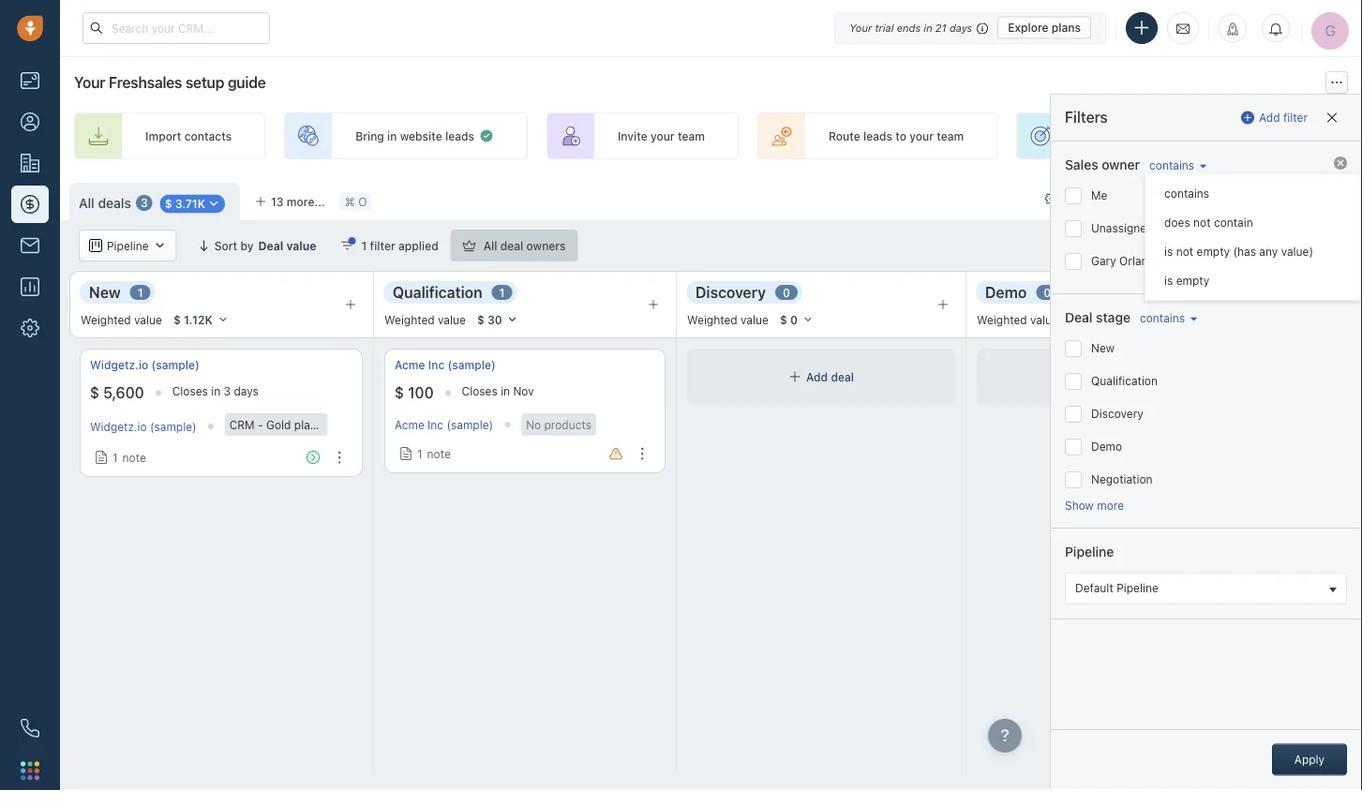 Task type: describe. For each thing, give the bounding box(es) containing it.
default pipeline
[[1075, 582, 1158, 595]]

create
[[1088, 129, 1124, 142]]

$ 0
[[780, 313, 798, 326]]

more...
[[287, 195, 325, 208]]

deal for all deal owners button
[[500, 239, 523, 252]]

$ 3.71k
[[165, 197, 205, 210]]

filters
[[1065, 108, 1108, 126]]

import contacts link
[[74, 112, 265, 159]]

0 for demo
[[1044, 286, 1051, 299]]

quotas and forecasting link
[[1093, 230, 1259, 262]]

deals for all
[[98, 195, 131, 211]]

closes for $ 100
[[462, 385, 498, 398]]

contacts
[[184, 129, 232, 142]]

0 horizontal spatial add
[[806, 370, 828, 383]]

1 acme inc (sample) link from the top
[[395, 357, 496, 373]]

1 inc from the top
[[428, 359, 445, 372]]

import deals group
[[1126, 183, 1261, 215]]

website
[[400, 129, 442, 142]]

default
[[1075, 582, 1113, 595]]

1 widgetz.io (sample) from the top
[[90, 359, 199, 372]]

note for $ 5,600
[[122, 451, 146, 464]]

1 vertical spatial deal
[[1065, 310, 1093, 325]]

crm - gold plan monthly (sample)
[[229, 418, 412, 431]]

$ for $ 3.71k
[[165, 197, 172, 210]]

sort
[[214, 239, 237, 252]]

pipeline inside button
[[1117, 582, 1158, 595]]

$ for $ 0
[[780, 313, 787, 326]]

all deals link
[[79, 194, 131, 212]]

trial
[[875, 22, 894, 34]]

bring in website leads
[[355, 129, 474, 142]]

sequence
[[1158, 129, 1211, 142]]

container_wx8msf4aqz5i3rn1 image inside bring in website leads link
[[479, 128, 494, 143]]

explore plans link
[[998, 16, 1091, 39]]

$ for $ 30
[[477, 313, 484, 326]]

weighted inside dropdown button
[[977, 313, 1027, 326]]

2 your from the left
[[910, 129, 934, 142]]

container_wx8msf4aqz5i3rn1 image inside $ 3.71k button
[[207, 197, 220, 210]]

in for closes in 3 days
[[211, 385, 220, 398]]

your trial ends in 21 days
[[849, 22, 972, 34]]

add deal inside button
[[1296, 192, 1343, 205]]

in left 21 at the right of page
[[924, 22, 932, 34]]

plan
[[294, 418, 317, 431]]

is for is not empty (has any value)
[[1164, 245, 1173, 258]]

Search your CRM... text field
[[82, 12, 270, 44]]

2 widgetz.io (sample) from the top
[[90, 420, 197, 433]]

13 more...
[[271, 195, 325, 208]]

(sample) down closes in nov
[[447, 418, 493, 431]]

container_wx8msf4aqz5i3rn1 image down '$ 0' button
[[788, 370, 802, 383]]

stage
[[1096, 310, 1131, 325]]

freshworks switcher image
[[21, 761, 39, 780]]

$ 30
[[477, 313, 502, 326]]

container_wx8msf4aqz5i3rn1 image down "$ 100"
[[399, 447, 412, 460]]

forecasting
[[1176, 239, 1240, 252]]

set u
[[1334, 129, 1362, 142]]

deal for add deal button on the right
[[1320, 192, 1343, 205]]

3 for in
[[224, 385, 231, 398]]

does not contain
[[1164, 216, 1253, 229]]

13 more... button
[[245, 188, 335, 215]]

show more
[[1065, 499, 1124, 512]]

$ 30 button
[[469, 309, 527, 330]]

2 widgetz.io from the top
[[90, 420, 147, 433]]

note for $ 100
[[427, 447, 451, 460]]

1 filter applied
[[361, 239, 438, 252]]

not for does
[[1193, 216, 1211, 229]]

1 vertical spatial pipeline
[[1065, 544, 1114, 560]]

by
[[240, 239, 254, 252]]

filter for 1
[[370, 239, 395, 252]]

sales
[[1127, 129, 1155, 142]]

no products
[[526, 418, 592, 431]]

add for add filter "link"
[[1259, 111, 1280, 124]]

route leads to your team link
[[757, 112, 998, 159]]

nov
[[513, 385, 534, 398]]

import deals button
[[1126, 183, 1229, 215]]

contains for stage
[[1140, 311, 1185, 324]]

quotas
[[1111, 239, 1150, 252]]

30
[[487, 313, 502, 326]]

gary
[[1091, 255, 1116, 268]]

in for bring in website leads
[[387, 129, 397, 142]]

explore
[[1008, 21, 1049, 34]]

weighted for qualification
[[384, 313, 435, 326]]

gary orlando
[[1091, 255, 1162, 268]]

value for qualification
[[438, 313, 466, 326]]

2 leads from the left
[[863, 129, 892, 142]]

create sales sequence
[[1088, 129, 1211, 142]]

all deals 3
[[79, 195, 148, 211]]

1 note for $ 5,600
[[112, 451, 146, 464]]

send email image
[[1177, 20, 1190, 36]]

1 down the 100
[[417, 447, 422, 460]]

setup
[[185, 74, 224, 91]]

import deals
[[1152, 192, 1220, 205]]

settings
[[1062, 192, 1108, 205]]

all for deals
[[79, 195, 95, 211]]

invite your team link
[[546, 112, 739, 159]]

$ 1.12k button
[[165, 309, 237, 330]]

what's new image
[[1226, 22, 1239, 36]]

gold
[[266, 418, 291, 431]]

any
[[1259, 245, 1278, 258]]

5,600
[[103, 384, 144, 402]]

1 acme inc (sample) from the top
[[395, 359, 496, 372]]

more
[[1097, 499, 1124, 512]]

0 horizontal spatial deal
[[258, 239, 283, 252]]

deals for import
[[1191, 192, 1220, 205]]

13
[[271, 195, 284, 208]]

2 vertical spatial deal
[[831, 370, 854, 383]]

⌘
[[345, 195, 355, 208]]

0 vertical spatial days
[[950, 22, 972, 34]]

create sales sequence link
[[1016, 112, 1244, 159]]

all for deal
[[483, 239, 497, 252]]

container_wx8msf4aqz5i3rn1 image inside pipeline popup button
[[153, 239, 167, 252]]

contain
[[1214, 216, 1253, 229]]

u
[[1356, 129, 1362, 142]]

and
[[1153, 239, 1173, 252]]

$ for $ 100
[[395, 384, 404, 402]]

sort by deal value
[[214, 239, 316, 252]]

invite
[[618, 129, 647, 142]]

monthly
[[320, 418, 363, 431]]

container_wx8msf4aqz5i3rn1 image inside pipeline popup button
[[89, 239, 102, 252]]

show
[[1065, 499, 1094, 512]]

ends
[[897, 22, 921, 34]]

$ 5,600
[[90, 384, 144, 402]]

weighted for discovery
[[687, 313, 738, 326]]

1 vertical spatial contains
[[1164, 187, 1209, 200]]

0 for discovery
[[783, 286, 790, 299]]

show more link
[[1065, 499, 1124, 512]]

owner
[[1102, 157, 1140, 172]]

bring in website leads link
[[284, 112, 528, 159]]

1 vertical spatial empty
[[1176, 274, 1210, 287]]

contains button
[[1135, 310, 1198, 326]]

deal stage
[[1065, 310, 1131, 325]]

2 acme inc (sample) from the top
[[395, 418, 493, 431]]

phone element
[[11, 710, 49, 747]]

products
[[544, 418, 592, 431]]

set
[[1334, 129, 1353, 142]]

plans
[[1052, 21, 1081, 34]]



Task type: vqa. For each thing, say whether or not it's contained in the screenshot.
adding
no



Task type: locate. For each thing, give the bounding box(es) containing it.
acme inc (sample) up the 100
[[395, 359, 496, 372]]

3
[[141, 196, 148, 210], [224, 385, 231, 398]]

deals inside button
[[1191, 192, 1220, 205]]

add deal button
[[1270, 183, 1353, 215]]

filter for add
[[1283, 111, 1308, 124]]

$
[[165, 197, 172, 210], [173, 313, 181, 326], [477, 313, 484, 326], [780, 313, 787, 326], [90, 384, 99, 402], [395, 384, 404, 402]]

value inside dropdown button
[[1030, 313, 1058, 326]]

owners
[[526, 239, 566, 252]]

2 horizontal spatial deal
[[1320, 192, 1343, 205]]

1 closes from the left
[[172, 385, 208, 398]]

1 horizontal spatial import
[[1152, 192, 1188, 205]]

0 vertical spatial demo
[[985, 283, 1027, 301]]

add deal up the search field at the right top of page
[[1296, 192, 1343, 205]]

route
[[829, 129, 860, 142]]

1 vertical spatial widgetz.io
[[90, 420, 147, 433]]

deal right "by" on the left
[[258, 239, 283, 252]]

in left nov in the left of the page
[[501, 385, 510, 398]]

value for new
[[134, 313, 162, 326]]

contains inside button
[[1140, 311, 1185, 324]]

deals up does not contain
[[1191, 192, 1220, 205]]

weighted value inside dropdown button
[[977, 313, 1058, 326]]

0
[[783, 286, 790, 299], [1044, 286, 1051, 299], [790, 313, 798, 326]]

leads right website
[[445, 129, 474, 142]]

o
[[358, 195, 367, 208]]

container_wx8msf4aqz5i3rn1 image inside all deal owners button
[[463, 239, 476, 252]]

contains down is empty
[[1140, 311, 1185, 324]]

widgetz.io up $ 5,600
[[90, 359, 148, 372]]

1 vertical spatial deal
[[500, 239, 523, 252]]

not for is
[[1176, 245, 1194, 258]]

0 horizontal spatial qualification
[[393, 283, 482, 301]]

does
[[1164, 216, 1190, 229]]

leads left to
[[863, 129, 892, 142]]

deal
[[258, 239, 283, 252], [1065, 310, 1093, 325]]

import inside 'import contacts' link
[[145, 129, 181, 142]]

your right to
[[910, 129, 934, 142]]

acme inc (sample) link down the 100
[[395, 418, 493, 431]]

demo
[[985, 283, 1027, 301], [1091, 440, 1122, 453]]

your for your trial ends in 21 days
[[849, 22, 872, 34]]

container_wx8msf4aqz5i3rn1 image down $ 5,600
[[95, 451, 108, 464]]

acme inc (sample) down the 100
[[395, 418, 493, 431]]

$ 3.71k button
[[154, 192, 231, 214]]

value down 13 more...
[[286, 239, 316, 252]]

filter inside 1 filter applied button
[[370, 239, 395, 252]]

0 vertical spatial new
[[89, 283, 121, 301]]

0 vertical spatial add
[[1259, 111, 1280, 124]]

value left "deal stage"
[[1030, 313, 1058, 326]]

1 vertical spatial days
[[234, 385, 259, 398]]

add filter link
[[1241, 103, 1308, 133]]

contains
[[1149, 158, 1194, 171], [1164, 187, 1209, 200], [1140, 311, 1185, 324]]

import left contacts
[[145, 129, 181, 142]]

inc down the 100
[[428, 418, 443, 431]]

invite your team
[[618, 129, 705, 142]]

your right invite
[[651, 129, 675, 142]]

0 horizontal spatial your
[[651, 129, 675, 142]]

1 vertical spatial widgetz.io (sample)
[[90, 420, 197, 433]]

sales
[[1065, 157, 1098, 172]]

3 weighted from the left
[[687, 313, 738, 326]]

phone image
[[21, 719, 39, 738]]

1 inside button
[[361, 239, 367, 252]]

1 horizontal spatial add deal
[[1296, 192, 1343, 205]]

pipeline button
[[79, 230, 177, 262]]

your
[[849, 22, 872, 34], [74, 74, 105, 91]]

1 vertical spatial add
[[1296, 192, 1317, 205]]

0 vertical spatial pipeline
[[107, 239, 149, 252]]

3 inside 'all deals 3'
[[141, 196, 148, 210]]

0 horizontal spatial demo
[[985, 283, 1027, 301]]

add inside button
[[1296, 192, 1317, 205]]

0 horizontal spatial 3
[[141, 196, 148, 210]]

1 weighted from the left
[[81, 313, 131, 326]]

1 horizontal spatial your
[[849, 22, 872, 34]]

your for your freshsales setup guide
[[74, 74, 105, 91]]

2 weighted value from the left
[[384, 313, 466, 326]]

1.12k
[[184, 313, 213, 326]]

(sample) up the closes in 3 days
[[151, 359, 199, 372]]

2 vertical spatial add
[[806, 370, 828, 383]]

weighted value left $ 0
[[687, 313, 769, 326]]

inc up the 100
[[428, 359, 445, 372]]

0 vertical spatial qualification
[[393, 283, 482, 301]]

in down $ 1.12k button
[[211, 385, 220, 398]]

1 leads from the left
[[445, 129, 474, 142]]

widgetz.io (sample) link up 5,600 at the left of the page
[[90, 357, 199, 373]]

2 widgetz.io (sample) link from the top
[[90, 420, 197, 433]]

0 horizontal spatial closes
[[172, 385, 208, 398]]

apply button
[[1272, 744, 1347, 776]]

pipeline down 'all deals 3'
[[107, 239, 149, 252]]

value
[[286, 239, 316, 252], [134, 313, 162, 326], [438, 313, 466, 326], [741, 313, 769, 326], [1030, 313, 1058, 326]]

filter inside add filter "link"
[[1283, 111, 1308, 124]]

Search field
[[1261, 230, 1355, 262]]

container_wx8msf4aqz5i3rn1 image right applied
[[463, 239, 476, 252]]

0 vertical spatial add deal
[[1296, 192, 1343, 205]]

container_wx8msf4aqz5i3rn1 image
[[479, 128, 494, 143], [1045, 192, 1058, 205], [89, 239, 102, 252], [341, 239, 354, 252], [463, 239, 476, 252], [399, 447, 412, 460]]

import for import deals
[[1152, 192, 1188, 205]]

container_wx8msf4aqz5i3rn1 image down all deals link
[[89, 239, 102, 252]]

$ inside button
[[780, 313, 787, 326]]

acme down "$ 100"
[[395, 418, 424, 431]]

0 vertical spatial widgetz.io (sample)
[[90, 359, 199, 372]]

not up forecasting
[[1193, 216, 1211, 229]]

import
[[145, 129, 181, 142], [1152, 192, 1188, 205]]

all inside button
[[483, 239, 497, 252]]

1 horizontal spatial days
[[950, 22, 972, 34]]

$ 1.12k
[[173, 313, 213, 326]]

1 horizontal spatial leads
[[863, 129, 892, 142]]

days
[[950, 22, 972, 34], [234, 385, 259, 398]]

0 horizontal spatial add deal
[[806, 370, 854, 383]]

1 horizontal spatial your
[[910, 129, 934, 142]]

to
[[895, 129, 906, 142]]

0 vertical spatial not
[[1193, 216, 1211, 229]]

0 horizontal spatial note
[[122, 451, 146, 464]]

is for is empty
[[1164, 274, 1173, 287]]

new down pipeline popup button
[[89, 283, 121, 301]]

your left trial
[[849, 22, 872, 34]]

deals up pipeline popup button
[[98, 195, 131, 211]]

1 horizontal spatial note
[[427, 447, 451, 460]]

contains for owner
[[1149, 158, 1194, 171]]

0 vertical spatial import
[[145, 129, 181, 142]]

all
[[79, 195, 95, 211], [483, 239, 497, 252]]

2 vertical spatial pipeline
[[1117, 582, 1158, 595]]

1 vertical spatial inc
[[428, 418, 443, 431]]

21
[[935, 22, 947, 34]]

1 vertical spatial all
[[483, 239, 497, 252]]

1 vertical spatial acme inc (sample)
[[395, 418, 493, 431]]

1 horizontal spatial deals
[[1191, 192, 1220, 205]]

0 vertical spatial acme inc (sample) link
[[395, 357, 496, 373]]

widgetz.io (sample) down 5,600 at the left of the page
[[90, 420, 197, 433]]

contains down sequence
[[1149, 158, 1194, 171]]

0 horizontal spatial deal
[[500, 239, 523, 252]]

0 horizontal spatial filter
[[370, 239, 395, 252]]

4 weighted from the left
[[977, 313, 1027, 326]]

freshsales
[[109, 74, 182, 91]]

quotas and forecasting
[[1111, 239, 1240, 252]]

contains down contains dropdown button
[[1164, 187, 1209, 200]]

add inside "link"
[[1259, 111, 1280, 124]]

(sample)
[[151, 359, 199, 372], [448, 359, 496, 372], [447, 418, 493, 431], [366, 418, 412, 431], [150, 420, 197, 433]]

orlando
[[1119, 255, 1162, 268]]

import for import contacts
[[145, 129, 181, 142]]

3 right all deals link
[[141, 196, 148, 210]]

crm
[[229, 418, 255, 431]]

contains button
[[1145, 157, 1207, 173]]

(sample) down the closes in 3 days
[[150, 420, 197, 433]]

$ for $ 5,600
[[90, 384, 99, 402]]

0 vertical spatial acme inc (sample)
[[395, 359, 496, 372]]

1 horizontal spatial closes
[[462, 385, 498, 398]]

widgetz.io
[[90, 359, 148, 372], [90, 420, 147, 433]]

demo up the weighted value dropdown button
[[985, 283, 1027, 301]]

me
[[1091, 189, 1107, 202]]

all deal owners
[[483, 239, 566, 252]]

empty down does not contain
[[1197, 245, 1230, 258]]

in for closes in nov
[[501, 385, 510, 398]]

1 note down the 100
[[417, 447, 451, 460]]

1 vertical spatial add deal
[[806, 370, 854, 383]]

container_wx8msf4aqz5i3rn1 image down the $ 3.71k
[[153, 239, 167, 252]]

1 horizontal spatial add
[[1259, 111, 1280, 124]]

unassigned
[[1091, 222, 1153, 235]]

weighted value for qualification
[[384, 313, 466, 326]]

0 vertical spatial acme
[[395, 359, 425, 372]]

0 vertical spatial inc
[[428, 359, 445, 372]]

3.71k
[[175, 197, 205, 210]]

value left $ 1.12k
[[134, 313, 162, 326]]

note down the 100
[[427, 447, 451, 460]]

0 horizontal spatial new
[[89, 283, 121, 301]]

(sample) up closes in nov
[[448, 359, 496, 372]]

your freshsales setup guide
[[74, 74, 266, 91]]

1 horizontal spatial demo
[[1091, 440, 1122, 453]]

container_wx8msf4aqz5i3rn1 image inside settings popup button
[[1045, 192, 1058, 205]]

weighted value left $ 30
[[384, 313, 466, 326]]

1 horizontal spatial 1 note
[[417, 447, 451, 460]]

team right to
[[937, 129, 964, 142]]

deal left stage on the right of page
[[1065, 310, 1093, 325]]

1 horizontal spatial filter
[[1283, 111, 1308, 124]]

1 vertical spatial not
[[1176, 245, 1194, 258]]

default pipeline button
[[1065, 573, 1347, 605]]

(has
[[1233, 245, 1256, 258]]

new down "deal stage"
[[1091, 342, 1115, 355]]

import contacts
[[145, 129, 232, 142]]

widgetz.io down $ 5,600
[[90, 420, 147, 433]]

pipeline inside popup button
[[107, 239, 149, 252]]

widgetz.io (sample)
[[90, 359, 199, 372], [90, 420, 197, 433]]

weighted value left "deal stage"
[[977, 313, 1058, 326]]

team right invite
[[678, 129, 705, 142]]

1 team from the left
[[678, 129, 705, 142]]

2 acme inc (sample) link from the top
[[395, 418, 493, 431]]

1 weighted value from the left
[[81, 313, 162, 326]]

0 vertical spatial discovery
[[696, 283, 766, 301]]

1 widgetz.io (sample) link from the top
[[90, 357, 199, 373]]

demo up negotiation
[[1091, 440, 1122, 453]]

1 vertical spatial new
[[1091, 342, 1115, 355]]

1 your from the left
[[651, 129, 675, 142]]

4 weighted value from the left
[[977, 313, 1058, 326]]

1 horizontal spatial team
[[937, 129, 964, 142]]

1 down o
[[361, 239, 367, 252]]

closes left nov in the left of the page
[[462, 385, 498, 398]]

is
[[1164, 245, 1173, 258], [1164, 274, 1173, 287]]

0 vertical spatial widgetz.io
[[90, 359, 148, 372]]

0 horizontal spatial import
[[145, 129, 181, 142]]

1 note down 5,600 at the left of the page
[[112, 451, 146, 464]]

negotiation
[[1091, 473, 1153, 486]]

2 weighted from the left
[[384, 313, 435, 326]]

0 vertical spatial deal
[[1320, 192, 1343, 205]]

weighted value for discovery
[[687, 313, 769, 326]]

3 for deals
[[141, 196, 148, 210]]

1 vertical spatial demo
[[1091, 440, 1122, 453]]

1 vertical spatial 3
[[224, 385, 231, 398]]

note down 5,600 at the left of the page
[[122, 451, 146, 464]]

empty down forecasting
[[1176, 274, 1210, 287]]

add deal down '$ 0' button
[[806, 370, 854, 383]]

0 vertical spatial all
[[79, 195, 95, 211]]

import up does
[[1152, 192, 1188, 205]]

(sample) down "$ 100"
[[366, 418, 412, 431]]

100
[[408, 384, 434, 402]]

closes
[[172, 385, 208, 398], [462, 385, 498, 398]]

container_wx8msf4aqz5i3rn1 image right '3.71k'
[[207, 197, 220, 210]]

your left freshsales
[[74, 74, 105, 91]]

0 horizontal spatial leads
[[445, 129, 474, 142]]

1 vertical spatial discovery
[[1091, 407, 1144, 420]]

0 horizontal spatial discovery
[[696, 283, 766, 301]]

import inside import deals button
[[1152, 192, 1188, 205]]

-
[[258, 418, 263, 431]]

0 vertical spatial filter
[[1283, 111, 1308, 124]]

1 vertical spatial acme
[[395, 418, 424, 431]]

0 horizontal spatial team
[[678, 129, 705, 142]]

bring
[[355, 129, 384, 142]]

1 widgetz.io from the top
[[90, 359, 148, 372]]

1 horizontal spatial pipeline
[[1065, 544, 1114, 560]]

0 vertical spatial your
[[849, 22, 872, 34]]

value for discovery
[[741, 313, 769, 326]]

1 down $ 5,600
[[112, 451, 118, 464]]

container_wx8msf4aqz5i3rn1 image left settings
[[1045, 192, 1058, 205]]

3 up crm at the bottom of the page
[[224, 385, 231, 398]]

2 closes from the left
[[462, 385, 498, 398]]

note
[[427, 447, 451, 460], [122, 451, 146, 464]]

0 horizontal spatial all
[[79, 195, 95, 211]]

pipeline up default
[[1065, 544, 1114, 560]]

is down and
[[1164, 274, 1173, 287]]

container_wx8msf4aqz5i3rn1 image
[[207, 197, 220, 210], [153, 239, 167, 252], [788, 370, 802, 383], [95, 451, 108, 464]]

1 vertical spatial your
[[74, 74, 105, 91]]

qualification down applied
[[393, 283, 482, 301]]

days up crm at the bottom of the page
[[234, 385, 259, 398]]

1 horizontal spatial discovery
[[1091, 407, 1144, 420]]

1 vertical spatial is
[[1164, 274, 1173, 287]]

weighted value
[[81, 313, 162, 326], [384, 313, 466, 326], [687, 313, 769, 326], [977, 313, 1058, 326]]

closes in 3 days
[[172, 385, 259, 398]]

1 vertical spatial widgetz.io (sample) link
[[90, 420, 197, 433]]

$ 3.71k button
[[160, 194, 225, 213]]

sales owner
[[1065, 157, 1140, 172]]

0 horizontal spatial pipeline
[[107, 239, 149, 252]]

acme inc (sample) link up the 100
[[395, 357, 496, 373]]

1 horizontal spatial all
[[483, 239, 497, 252]]

1 horizontal spatial deal
[[831, 370, 854, 383]]

0 vertical spatial deal
[[258, 239, 283, 252]]

1 vertical spatial import
[[1152, 192, 1188, 205]]

0 vertical spatial contains
[[1149, 158, 1194, 171]]

2 inc from the top
[[428, 418, 443, 431]]

2 horizontal spatial pipeline
[[1117, 582, 1158, 595]]

$ 0 button
[[771, 309, 822, 330]]

1 note for $ 100
[[417, 447, 451, 460]]

acme up "$ 100"
[[395, 359, 425, 372]]

weighted for new
[[81, 313, 131, 326]]

all deal owners button
[[451, 230, 578, 262]]

weighted value left $ 1.12k
[[81, 313, 162, 326]]

0 vertical spatial empty
[[1197, 245, 1230, 258]]

in right bring
[[387, 129, 397, 142]]

weighted value for new
[[81, 313, 162, 326]]

2 vertical spatial contains
[[1140, 311, 1185, 324]]

contains inside dropdown button
[[1149, 158, 1194, 171]]

add for add deal button on the right
[[1296, 192, 1317, 205]]

1 filter applied button
[[329, 230, 451, 262]]

add
[[1259, 111, 1280, 124], [1296, 192, 1317, 205], [806, 370, 828, 383]]

0 vertical spatial widgetz.io (sample) link
[[90, 357, 199, 373]]

value left $ 30
[[438, 313, 466, 326]]

1 down pipeline popup button
[[138, 286, 143, 299]]

1 up "$ 30" button
[[499, 286, 505, 299]]

2 acme from the top
[[395, 418, 424, 431]]

all up pipeline popup button
[[79, 195, 95, 211]]

3 weighted value from the left
[[687, 313, 769, 326]]

all left owners
[[483, 239, 497, 252]]

empty
[[1197, 245, 1230, 258], [1176, 274, 1210, 287]]

1 horizontal spatial qualification
[[1091, 375, 1158, 388]]

2 team from the left
[[937, 129, 964, 142]]

value left $ 0
[[741, 313, 769, 326]]

$ for $ 1.12k
[[173, 313, 181, 326]]

widgetz.io (sample) link down 5,600 at the left of the page
[[90, 420, 197, 433]]

1 horizontal spatial 3
[[224, 385, 231, 398]]

2 horizontal spatial add
[[1296, 192, 1317, 205]]

widgetz.io (sample) up 5,600 at the left of the page
[[90, 359, 199, 372]]

closes right 5,600 at the left of the page
[[172, 385, 208, 398]]

qualification down stage on the right of page
[[1091, 375, 1158, 388]]

1 is from the top
[[1164, 245, 1173, 258]]

1 vertical spatial filter
[[370, 239, 395, 252]]

add deal
[[1296, 192, 1343, 205], [806, 370, 854, 383]]

closes for $ 5,600
[[172, 385, 208, 398]]

1 horizontal spatial new
[[1091, 342, 1115, 355]]

0 horizontal spatial days
[[234, 385, 259, 398]]

$ inside popup button
[[165, 197, 172, 210]]

2 is from the top
[[1164, 274, 1173, 287]]

explore plans
[[1008, 21, 1081, 34]]

0 horizontal spatial deals
[[98, 195, 131, 211]]

container_wx8msf4aqz5i3rn1 image down ⌘
[[341, 239, 354, 252]]

1 acme from the top
[[395, 359, 425, 372]]

add filter
[[1259, 111, 1308, 124]]

container_wx8msf4aqz5i3rn1 image inside 1 filter applied button
[[341, 239, 354, 252]]

0 horizontal spatial 1 note
[[112, 451, 146, 464]]

days right 21 at the right of page
[[950, 22, 972, 34]]

not
[[1193, 216, 1211, 229], [1176, 245, 1194, 258]]

0 inside button
[[790, 313, 798, 326]]

new
[[89, 283, 121, 301], [1091, 342, 1115, 355]]

pipeline right default
[[1117, 582, 1158, 595]]

not right and
[[1176, 245, 1194, 258]]

container_wx8msf4aqz5i3rn1 image right website
[[479, 128, 494, 143]]

route leads to your team
[[829, 129, 964, 142]]

1
[[361, 239, 367, 252], [138, 286, 143, 299], [499, 286, 505, 299], [417, 447, 422, 460], [112, 451, 118, 464]]

is right orlando
[[1164, 245, 1173, 258]]

0 horizontal spatial your
[[74, 74, 105, 91]]

1 vertical spatial qualification
[[1091, 375, 1158, 388]]

0 vertical spatial 3
[[141, 196, 148, 210]]

weighted value button
[[976, 304, 1117, 332]]



